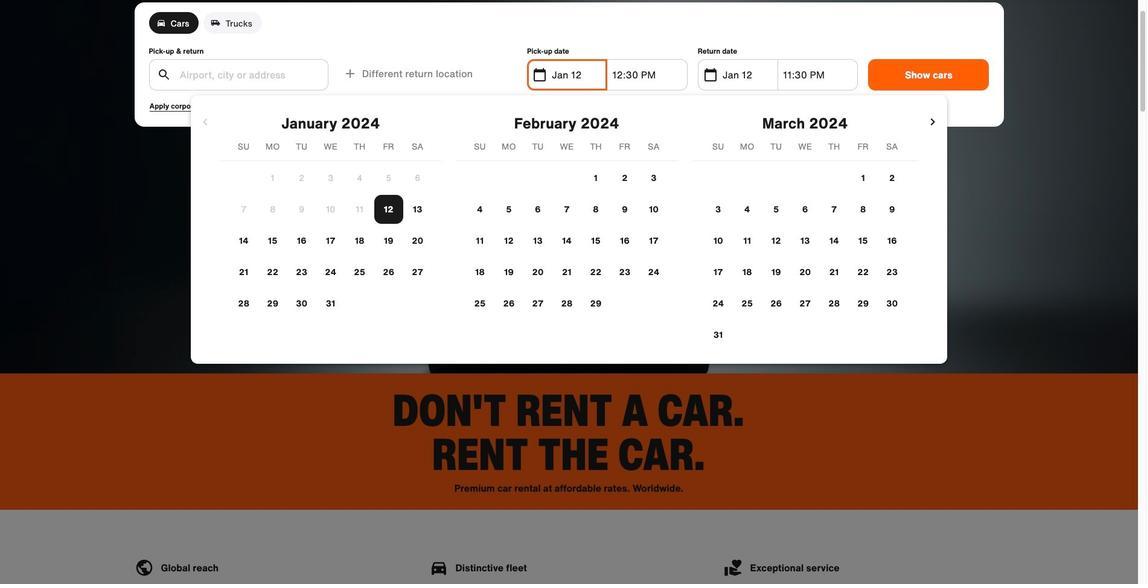 Task type: describe. For each thing, give the bounding box(es) containing it.
2 row group from the left
[[456, 164, 678, 318]]

3 row group from the left
[[692, 164, 918, 350]]



Task type: locate. For each thing, give the bounding box(es) containing it.
Airport, city or address text field
[[178, 60, 320, 90]]

1 horizontal spatial row group
[[456, 164, 678, 318]]

2 horizontal spatial row group
[[692, 164, 918, 350]]

row
[[220, 164, 442, 193], [456, 164, 678, 193], [692, 164, 918, 193], [220, 195, 442, 224], [456, 195, 678, 224], [692, 195, 918, 224], [220, 226, 442, 255], [456, 226, 678, 255], [692, 226, 918, 255], [220, 258, 442, 287], [456, 258, 678, 287], [692, 258, 918, 287], [220, 289, 442, 318], [456, 289, 678, 318], [692, 289, 918, 318]]

row group
[[220, 164, 442, 318], [456, 164, 678, 318], [692, 164, 918, 350]]

1 row group from the left
[[220, 164, 442, 318]]

premium car rental at affordable rates. worldwide. image
[[0, 0, 1138, 374]]

0 horizontal spatial row group
[[220, 164, 442, 318]]



